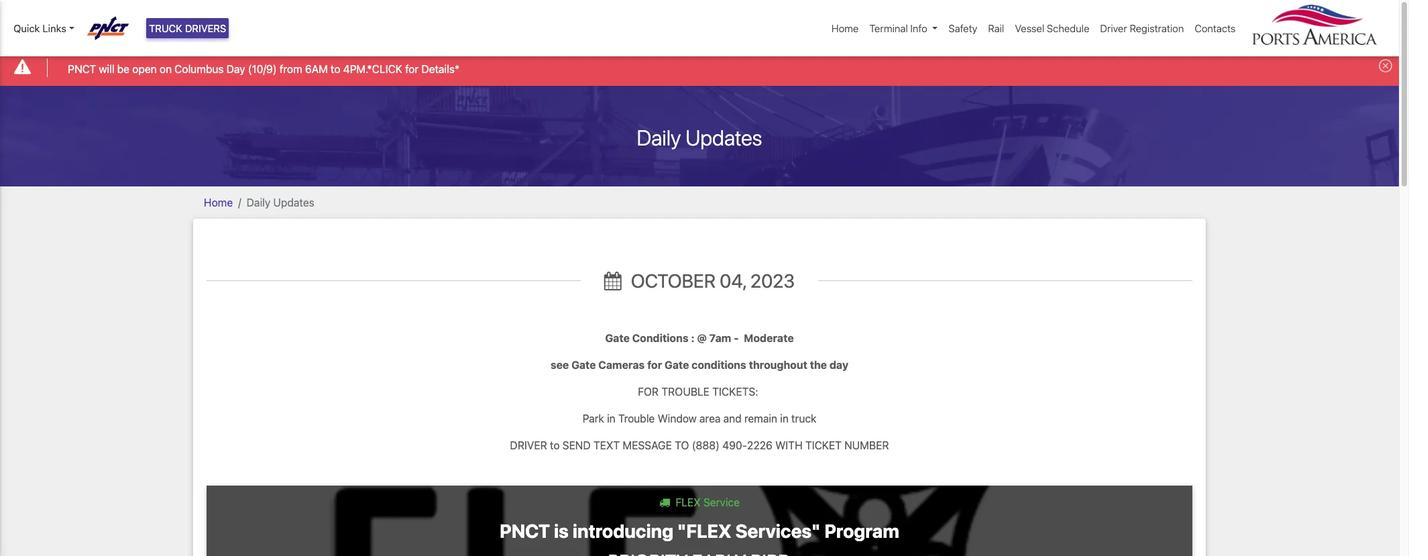 Task type: describe. For each thing, give the bounding box(es) containing it.
to
[[675, 439, 690, 451]]

pnct will be open on columbus day (10/9) from 6am to 4pm.*click for details* link
[[68, 61, 460, 77]]

trouble
[[662, 386, 710, 398]]

terminal
[[870, 22, 908, 34]]

message
[[623, 439, 672, 451]]

4pm.*click
[[343, 63, 403, 75]]

registration
[[1130, 22, 1185, 34]]

introducing
[[573, 520, 674, 542]]

links
[[43, 22, 66, 34]]

0 horizontal spatial gate
[[572, 359, 596, 371]]

flex
[[676, 496, 701, 508]]

remain
[[745, 412, 778, 425]]

for
[[638, 386, 659, 398]]

:
[[691, 332, 695, 344]]

1 horizontal spatial to
[[550, 439, 560, 451]]

contacts link
[[1190, 15, 1242, 41]]

-
[[734, 332, 739, 344]]

driver
[[1101, 22, 1128, 34]]

drivers
[[185, 22, 226, 34]]

window
[[658, 412, 697, 425]]

terminal info
[[870, 22, 928, 34]]

close image
[[1380, 59, 1393, 73]]

1 horizontal spatial gate
[[606, 332, 630, 344]]

quick
[[13, 22, 40, 34]]

rail
[[989, 22, 1005, 34]]

0 horizontal spatial updates
[[273, 196, 315, 208]]

vessel schedule
[[1016, 22, 1090, 34]]

ticket
[[806, 439, 842, 451]]

conditions
[[633, 332, 689, 344]]

for trouble tickets:
[[635, 386, 764, 398]]

for inside alert
[[405, 63, 419, 75]]

and
[[724, 412, 742, 425]]

1 horizontal spatial home link
[[827, 15, 865, 41]]

see
[[551, 359, 569, 371]]

7am
[[710, 332, 732, 344]]

text
[[594, 439, 620, 451]]

columbus
[[175, 63, 224, 75]]

490-
[[723, 439, 748, 451]]

1 vertical spatial daily updates
[[247, 196, 315, 208]]

@
[[698, 332, 707, 344]]

flex service
[[673, 496, 740, 508]]

is
[[554, 520, 569, 542]]

0 horizontal spatial daily
[[247, 196, 271, 208]]

on
[[160, 63, 172, 75]]

vessel schedule link
[[1010, 15, 1096, 41]]

will
[[99, 63, 114, 75]]

driver
[[510, 439, 547, 451]]

contacts
[[1195, 22, 1237, 34]]

open
[[132, 63, 157, 75]]

1 vertical spatial home
[[204, 196, 233, 208]]

"flex
[[678, 520, 732, 542]]

04,
[[720, 270, 747, 292]]

0 vertical spatial home
[[832, 22, 859, 34]]



Task type: vqa. For each thing, say whether or not it's contained in the screenshot.
envelope image for Mark Ficarra
no



Task type: locate. For each thing, give the bounding box(es) containing it.
tickets:
[[713, 386, 759, 398]]

0 horizontal spatial home link
[[204, 196, 233, 208]]

0 vertical spatial updates
[[686, 125, 763, 150]]

quick links link
[[13, 21, 74, 36]]

gate up cameras
[[606, 332, 630, 344]]

gate right see
[[572, 359, 596, 371]]

1 horizontal spatial daily
[[637, 125, 681, 150]]

to inside pnct will be open on columbus day (10/9) from 6am to 4pm.*click for details* link
[[331, 63, 341, 75]]

to left send
[[550, 439, 560, 451]]

calendar image
[[604, 272, 622, 290]]

1 horizontal spatial in
[[781, 412, 789, 425]]

truck drivers
[[149, 22, 226, 34]]

in left truck
[[781, 412, 789, 425]]

details*
[[422, 63, 460, 75]]

for left details*
[[405, 63, 419, 75]]

be
[[117, 63, 130, 75]]

in
[[607, 412, 616, 425], [781, 412, 789, 425]]

1 vertical spatial home link
[[204, 196, 233, 208]]

pnct for pnct will be open on columbus day (10/9) from 6am to 4pm.*click for details*
[[68, 63, 96, 75]]

trouble
[[619, 412, 655, 425]]

schedule
[[1048, 22, 1090, 34]]

moderate
[[744, 332, 794, 344]]

driver registration
[[1101, 22, 1185, 34]]

for
[[405, 63, 419, 75], [648, 359, 663, 371]]

pnct for pnct is introducing "flex services" program
[[500, 520, 550, 542]]

0 vertical spatial home link
[[827, 15, 865, 41]]

0 horizontal spatial in
[[607, 412, 616, 425]]

truck drivers link
[[146, 18, 229, 39]]

0 horizontal spatial daily updates
[[247, 196, 315, 208]]

pnct is introducing "flex services" program
[[500, 520, 900, 542]]

1 vertical spatial for
[[648, 359, 663, 371]]

0 horizontal spatial pnct
[[68, 63, 96, 75]]

services"
[[736, 520, 821, 542]]

park
[[583, 412, 605, 425]]

gate conditions : @ 7am -  moderate
[[606, 332, 794, 344]]

1 vertical spatial daily
[[247, 196, 271, 208]]

october
[[631, 270, 716, 292]]

pnct left is
[[500, 520, 550, 542]]

driver to send text message to (888) 490-2226 with ticket number
[[510, 439, 890, 451]]

pnct will be open on columbus day (10/9) from 6am to 4pm.*click for details* alert
[[0, 49, 1400, 86]]

truck image
[[660, 497, 670, 508]]

2 horizontal spatial gate
[[665, 359, 690, 371]]

in right park
[[607, 412, 616, 425]]

0 vertical spatial daily
[[637, 125, 681, 150]]

6am
[[305, 63, 328, 75]]

safety
[[949, 22, 978, 34]]

safety link
[[944, 15, 983, 41]]

1 vertical spatial to
[[550, 439, 560, 451]]

1 horizontal spatial updates
[[686, 125, 763, 150]]

1 horizontal spatial pnct
[[500, 520, 550, 542]]

0 vertical spatial pnct
[[68, 63, 96, 75]]

truck
[[149, 22, 182, 34]]

driver registration link
[[1096, 15, 1190, 41]]

daily
[[637, 125, 681, 150], [247, 196, 271, 208]]

2226
[[748, 439, 773, 451]]

1 horizontal spatial home
[[832, 22, 859, 34]]

gate
[[606, 332, 630, 344], [572, 359, 596, 371], [665, 359, 690, 371]]

home
[[832, 22, 859, 34], [204, 196, 233, 208]]

park in trouble window area and remain in truck
[[583, 412, 817, 425]]

day
[[830, 359, 849, 371]]

number
[[845, 439, 890, 451]]

0 horizontal spatial for
[[405, 63, 419, 75]]

the
[[810, 359, 828, 371]]

1 horizontal spatial daily updates
[[637, 125, 763, 150]]

area
[[700, 412, 721, 425]]

quick links
[[13, 22, 66, 34]]

2 in from the left
[[781, 412, 789, 425]]

throughout
[[749, 359, 808, 371]]

program
[[825, 520, 900, 542]]

1 vertical spatial pnct
[[500, 520, 550, 542]]

october 04, 2023
[[627, 270, 795, 292]]

from
[[280, 63, 302, 75]]

0 horizontal spatial to
[[331, 63, 341, 75]]

terminal info link
[[865, 15, 944, 41]]

home link
[[827, 15, 865, 41], [204, 196, 233, 208]]

cameras
[[599, 359, 645, 371]]

pnct inside alert
[[68, 63, 96, 75]]

day
[[227, 63, 245, 75]]

pnct left will at the top left of page
[[68, 63, 96, 75]]

(10/9)
[[248, 63, 277, 75]]

info
[[911, 22, 928, 34]]

0 vertical spatial daily updates
[[637, 125, 763, 150]]

conditions
[[692, 359, 747, 371]]

(888)
[[692, 439, 720, 451]]

daily updates
[[637, 125, 763, 150], [247, 196, 315, 208]]

pnct
[[68, 63, 96, 75], [500, 520, 550, 542]]

updates
[[686, 125, 763, 150], [273, 196, 315, 208]]

vessel
[[1016, 22, 1045, 34]]

0 vertical spatial to
[[331, 63, 341, 75]]

to right 6am on the top left of the page
[[331, 63, 341, 75]]

1 horizontal spatial for
[[648, 359, 663, 371]]

send
[[563, 439, 591, 451]]

1 vertical spatial updates
[[273, 196, 315, 208]]

for down conditions
[[648, 359, 663, 371]]

0 horizontal spatial home
[[204, 196, 233, 208]]

see gate cameras for gate conditions throughout the day
[[551, 359, 849, 371]]

gate up trouble at the bottom of the page
[[665, 359, 690, 371]]

2023
[[751, 270, 795, 292]]

1 in from the left
[[607, 412, 616, 425]]

to
[[331, 63, 341, 75], [550, 439, 560, 451]]

truck
[[792, 412, 817, 425]]

pnct will be open on columbus day (10/9) from 6am to 4pm.*click for details*
[[68, 63, 460, 75]]

with
[[776, 439, 803, 451]]

rail link
[[983, 15, 1010, 41]]

0 vertical spatial for
[[405, 63, 419, 75]]

service
[[704, 496, 740, 508]]



